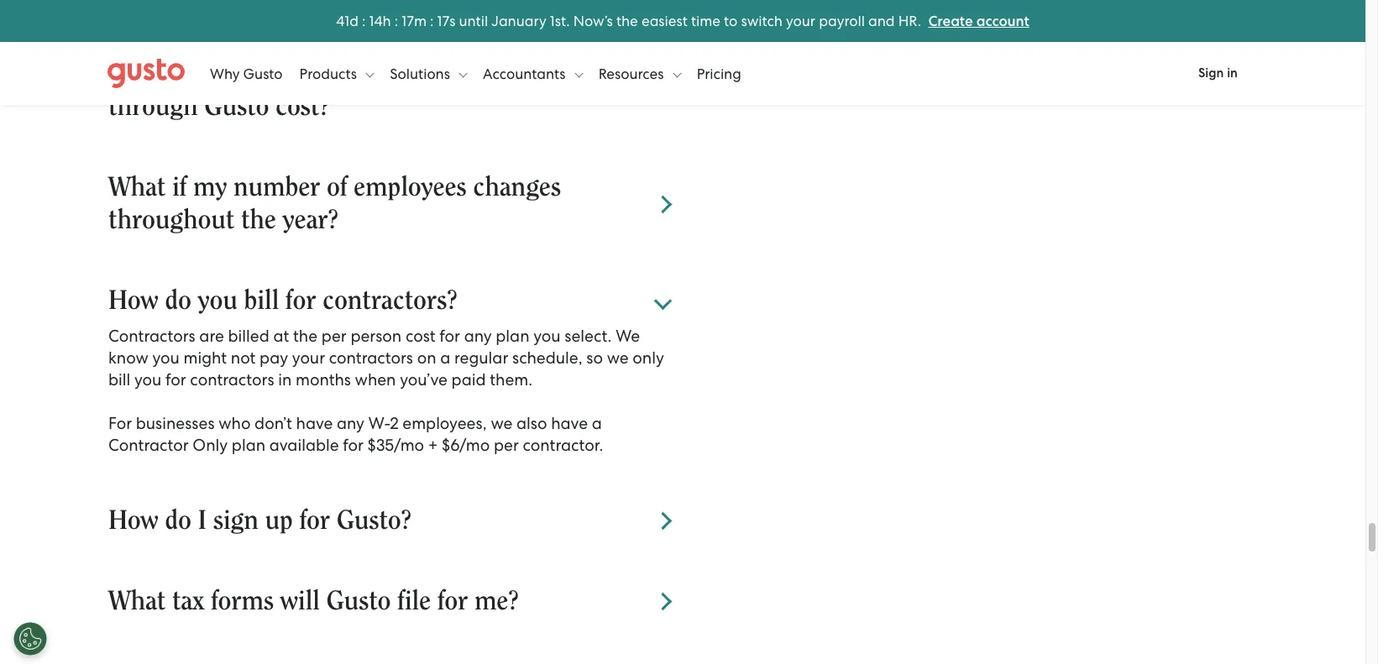 Task type: vqa. For each thing, say whether or not it's contained in the screenshot.
the We
yes



Task type: locate. For each thing, give the bounding box(es) containing it.
for up 'at'
[[285, 287, 316, 314]]

3 how from the top
[[108, 507, 158, 534]]

1 left s
[[437, 12, 442, 29]]

0 vertical spatial in
[[1227, 66, 1238, 81]]

any inside for businesses who don't have any w-2 employees, we also have a contractor only plan available for $35/mo + $6/mo per contractor.
[[337, 414, 364, 433]]

bill down the know
[[108, 370, 130, 390]]

for
[[285, 287, 316, 314], [440, 327, 460, 346], [165, 370, 186, 390], [343, 436, 364, 455], [299, 507, 330, 534], [437, 588, 468, 615]]

at
[[273, 327, 289, 346]]

0 horizontal spatial we
[[491, 414, 513, 433]]

0 vertical spatial any
[[464, 327, 492, 346]]

plan inside contractors are billed at the per person cost for any plan you select. we know you might not pay your contractors on a regular schedule, so we only bill you for contractors in months when you've paid them.
[[496, 327, 530, 346]]

1 left h :
[[345, 12, 350, 29]]

do up contractors
[[165, 287, 191, 314]]

0 vertical spatial per
[[321, 327, 347, 346]]

for right cost
[[440, 327, 460, 346]]

7
[[407, 12, 414, 29], [442, 12, 449, 29]]

0 vertical spatial your
[[786, 12, 815, 29]]

1 vertical spatial what
[[108, 588, 166, 615]]

to
[[724, 12, 738, 29]]

1 horizontal spatial have
[[551, 414, 588, 433]]

businesses
[[136, 414, 215, 433]]

7 right h :
[[407, 12, 414, 29]]

don't
[[255, 414, 292, 433]]

gusto left file
[[326, 588, 391, 615]]

a
[[440, 349, 450, 368], [592, 414, 602, 433]]

for right up
[[299, 507, 330, 534]]

products
[[299, 65, 360, 82]]

do left i
[[165, 507, 191, 534]]

2 7 from the left
[[442, 12, 449, 29]]

in right sign
[[1227, 66, 1238, 81]]

1 horizontal spatial a
[[592, 414, 602, 433]]

also
[[517, 414, 547, 433]]

does
[[235, 60, 283, 87]]

2 vertical spatial the
[[293, 327, 318, 346]]

how up through
[[108, 60, 158, 87]]

1 do from the top
[[165, 287, 191, 314]]

1 vertical spatial we
[[491, 414, 513, 433]]

we right the so
[[607, 349, 629, 368]]

main element
[[108, 48, 1258, 99]]

0 horizontal spatial the
[[241, 207, 276, 233]]

the right now's
[[616, 12, 638, 29]]

per left person
[[321, 327, 347, 346]]

your
[[786, 12, 815, 29], [292, 349, 325, 368]]

0 vertical spatial a
[[440, 349, 450, 368]]

bill
[[244, 287, 279, 314], [108, 370, 130, 390]]

why gusto
[[210, 65, 283, 82]]

we
[[616, 327, 640, 346]]

1 horizontal spatial your
[[786, 12, 815, 29]]

1 horizontal spatial the
[[293, 327, 318, 346]]

what
[[108, 174, 166, 201], [108, 588, 166, 615]]

you up are in the left of the page
[[198, 287, 237, 314]]

we
[[607, 349, 629, 368], [491, 414, 513, 433]]

per
[[321, 327, 347, 346], [494, 436, 519, 455]]

you
[[198, 287, 237, 314], [533, 327, 561, 346], [152, 349, 180, 368], [134, 370, 162, 390]]

sign
[[1198, 66, 1224, 81]]

plan up regular
[[496, 327, 530, 346]]

administration
[[478, 60, 639, 87]]

plan
[[496, 327, 530, 346], [232, 436, 265, 455]]

a inside for businesses who don't have any w-2 employees, we also have a contractor only plan available for $35/mo + $6/mo per contractor.
[[592, 414, 602, 433]]

have
[[296, 414, 333, 433], [551, 414, 588, 433]]

do for i
[[165, 507, 191, 534]]

1 horizontal spatial contractors
[[329, 349, 413, 368]]

schedule,
[[512, 349, 582, 368]]

0 horizontal spatial have
[[296, 414, 333, 433]]

4
[[336, 12, 345, 29], [374, 12, 383, 29]]

how inside the how much does health insurance administration through gusto cost?
[[108, 60, 158, 87]]

1 vertical spatial per
[[494, 436, 519, 455]]

2 horizontal spatial the
[[616, 12, 638, 29]]

1 have from the left
[[296, 414, 333, 433]]

for businesses who don't have any w-2 employees, we also have a contractor only plan available for $35/mo + $6/mo per contractor.
[[108, 414, 603, 455]]

a right on
[[440, 349, 450, 368]]

the inside 4 1 d : 1 4 h : 1 7 m : 1 7 s until january 1st. now's the easiest time to switch your payroll and hr. create account
[[616, 12, 638, 29]]

payroll
[[819, 12, 865, 29]]

what for what tax forms will gusto file for me?
[[108, 588, 166, 615]]

gusto inside why gusto link
[[243, 65, 283, 82]]

pay
[[260, 349, 288, 368]]

the
[[616, 12, 638, 29], [241, 207, 276, 233], [293, 327, 318, 346]]

contractors
[[108, 327, 195, 346]]

only
[[193, 436, 228, 455]]

the down number
[[241, 207, 276, 233]]

the right 'at'
[[293, 327, 318, 346]]

2 vertical spatial how
[[108, 507, 158, 534]]

0 horizontal spatial any
[[337, 414, 364, 433]]

any
[[464, 327, 492, 346], [337, 414, 364, 433]]

1 horizontal spatial in
[[1227, 66, 1238, 81]]

cost?
[[275, 93, 330, 120]]

1 how from the top
[[108, 60, 158, 87]]

do
[[165, 287, 191, 314], [165, 507, 191, 534]]

0 horizontal spatial per
[[321, 327, 347, 346]]

for down might
[[165, 370, 186, 390]]

and
[[868, 12, 895, 29]]

0 horizontal spatial a
[[440, 349, 450, 368]]

1 vertical spatial in
[[278, 370, 292, 390]]

0 vertical spatial how
[[108, 60, 158, 87]]

1 what from the top
[[108, 174, 166, 201]]

gusto down why gusto
[[204, 93, 269, 120]]

0 vertical spatial we
[[607, 349, 629, 368]]

your right 'switch'
[[786, 12, 815, 29]]

what left tax
[[108, 588, 166, 615]]

0 vertical spatial do
[[165, 287, 191, 314]]

insurance
[[365, 60, 472, 87]]

until
[[459, 12, 488, 29]]

0 horizontal spatial your
[[292, 349, 325, 368]]

time
[[691, 12, 721, 29]]

1 right h :
[[402, 12, 407, 29]]

1
[[345, 12, 350, 29], [369, 12, 374, 29], [402, 12, 407, 29], [437, 12, 442, 29]]

select.
[[565, 327, 612, 346]]

0 vertical spatial the
[[616, 12, 638, 29]]

2 do from the top
[[165, 507, 191, 534]]

1 vertical spatial bill
[[108, 370, 130, 390]]

employees
[[354, 174, 467, 201]]

7 right the m :
[[442, 12, 449, 29]]

you down the know
[[134, 370, 162, 390]]

contractors?
[[323, 287, 457, 314]]

what for what if my number of employees changes throughout the year?
[[108, 174, 166, 201]]

1 vertical spatial the
[[241, 207, 276, 233]]

your inside contractors are billed at the per person cost for any plan you select. we know you might not pay your contractors on a regular schedule, so we only bill you for contractors in months when you've paid them.
[[292, 349, 325, 368]]

1 horizontal spatial plan
[[496, 327, 530, 346]]

2 what from the top
[[108, 588, 166, 615]]

gusto
[[243, 65, 283, 82], [204, 93, 269, 120], [326, 588, 391, 615]]

solutions
[[390, 65, 454, 82]]

contractors are billed at the per person cost for any plan you select. we know you might not pay your contractors on a regular schedule, so we only bill you for contractors in months when you've paid them.
[[108, 327, 664, 390]]

1 horizontal spatial any
[[464, 327, 492, 346]]

1 horizontal spatial per
[[494, 436, 519, 455]]

0 vertical spatial plan
[[496, 327, 530, 346]]

4 right "d :"
[[374, 12, 383, 29]]

months
[[296, 370, 351, 390]]

0 vertical spatial what
[[108, 174, 166, 201]]

contractors up when
[[329, 349, 413, 368]]

1 right "d :"
[[369, 12, 374, 29]]

in down pay
[[278, 370, 292, 390]]

plan down who on the bottom of the page
[[232, 436, 265, 455]]

4 left "d :"
[[336, 12, 345, 29]]

$6/mo
[[442, 436, 490, 455]]

bill inside contractors are billed at the per person cost for any plan you select. we know you might not pay your contractors on a regular schedule, so we only bill you for contractors in months when you've paid them.
[[108, 370, 130, 390]]

in inside contractors are billed at the per person cost for any plan you select. we know you might not pay your contractors on a regular schedule, so we only bill you for contractors in months when you've paid them.
[[278, 370, 292, 390]]

gusto right 'why'
[[243, 65, 283, 82]]

4 1 d : 1 4 h : 1 7 m : 1 7 s until january 1st. now's the easiest time to switch your payroll and hr. create account
[[336, 12, 1029, 30]]

1 vertical spatial your
[[292, 349, 325, 368]]

1 horizontal spatial 4
[[374, 12, 383, 29]]

contractors down not
[[190, 370, 274, 390]]

so
[[586, 349, 603, 368]]

1 vertical spatial gusto
[[204, 93, 269, 120]]

what inside what if my number of employees changes throughout the year?
[[108, 174, 166, 201]]

1 horizontal spatial 7
[[442, 12, 449, 29]]

1 vertical spatial how
[[108, 287, 158, 314]]

what left if
[[108, 174, 166, 201]]

your up months
[[292, 349, 325, 368]]

0 horizontal spatial in
[[278, 370, 292, 390]]

we left also
[[491, 414, 513, 433]]

bill up billed
[[244, 287, 279, 314]]

tax
[[172, 588, 204, 615]]

1 horizontal spatial bill
[[244, 287, 279, 314]]

throughout
[[108, 207, 235, 233]]

are
[[199, 327, 224, 346]]

1 vertical spatial do
[[165, 507, 191, 534]]

1 vertical spatial any
[[337, 414, 364, 433]]

2 how from the top
[[108, 287, 158, 314]]

what tax forms will gusto file for me?
[[108, 588, 519, 615]]

3 1 from the left
[[402, 12, 407, 29]]

any up regular
[[464, 327, 492, 346]]

0 horizontal spatial plan
[[232, 436, 265, 455]]

for left $35/mo
[[343, 436, 364, 455]]

0 horizontal spatial bill
[[108, 370, 130, 390]]

1 7 from the left
[[407, 12, 414, 29]]

not
[[231, 349, 256, 368]]

a up contractor.
[[592, 414, 602, 433]]

4 1 from the left
[[437, 12, 442, 29]]

contractor
[[108, 436, 189, 455]]

any left the w-
[[337, 414, 364, 433]]

per down also
[[494, 436, 519, 455]]

how
[[108, 60, 158, 87], [108, 287, 158, 314], [108, 507, 158, 534]]

0 vertical spatial gusto
[[243, 65, 283, 82]]

how for how do i sign up for gusto?
[[108, 507, 158, 534]]

products button
[[299, 48, 374, 99]]

how for how do you bill for contractors?
[[108, 287, 158, 314]]

0 horizontal spatial 4
[[336, 12, 345, 29]]

why gusto link
[[210, 48, 283, 99]]

0 horizontal spatial contractors
[[190, 370, 274, 390]]

how left i
[[108, 507, 158, 534]]

have up contractor.
[[551, 414, 588, 433]]

0 vertical spatial contractors
[[329, 349, 413, 368]]

1 horizontal spatial we
[[607, 349, 629, 368]]

have up available
[[296, 414, 333, 433]]

how much does health insurance administration through gusto cost?
[[108, 60, 639, 120]]

0 horizontal spatial 7
[[407, 12, 414, 29]]

how up contractors
[[108, 287, 158, 314]]

do for you
[[165, 287, 191, 314]]

1 vertical spatial a
[[592, 414, 602, 433]]

per inside contractors are billed at the per person cost for any plan you select. we know you might not pay your contractors on a regular schedule, so we only bill you for contractors in months when you've paid them.
[[321, 327, 347, 346]]

1 vertical spatial plan
[[232, 436, 265, 455]]



Task type: describe. For each thing, give the bounding box(es) containing it.
any inside contractors are billed at the per person cost for any plan you select. we know you might not pay your contractors on a regular schedule, so we only bill you for contractors in months when you've paid them.
[[464, 327, 492, 346]]

much
[[165, 60, 228, 87]]

hr.
[[898, 12, 921, 29]]

1st.
[[550, 12, 570, 29]]

1 1 from the left
[[345, 12, 350, 29]]

sign in
[[1198, 66, 1238, 81]]

know
[[108, 349, 148, 368]]

them.
[[490, 370, 532, 390]]

you up schedule,
[[533, 327, 561, 346]]

online payroll services, hr, and benefits | gusto image
[[108, 58, 185, 89]]

when
[[355, 370, 396, 390]]

2 1 from the left
[[369, 12, 374, 29]]

through
[[108, 93, 198, 120]]

we inside for businesses who don't have any w-2 employees, we also have a contractor only plan available for $35/mo + $6/mo per contractor.
[[491, 414, 513, 433]]

january
[[492, 12, 546, 29]]

the inside what if my number of employees changes throughout the year?
[[241, 207, 276, 233]]

for right file
[[437, 588, 468, 615]]

h :
[[383, 12, 398, 29]]

employees,
[[403, 414, 487, 433]]

sign
[[213, 507, 258, 534]]

you down contractors
[[152, 349, 180, 368]]

file
[[397, 588, 431, 615]]

contractor.
[[523, 436, 603, 455]]

up
[[265, 507, 293, 534]]

me?
[[474, 588, 519, 615]]

your inside 4 1 d : 1 4 h : 1 7 m : 1 7 s until january 1st. now's the easiest time to switch your payroll and hr. create account
[[786, 12, 815, 29]]

might
[[184, 349, 227, 368]]

1 vertical spatial contractors
[[190, 370, 274, 390]]

for inside for businesses who don't have any w-2 employees, we also have a contractor only plan available for $35/mo + $6/mo per contractor.
[[343, 436, 364, 455]]

1 4 from the left
[[336, 12, 345, 29]]

sign in link
[[1178, 55, 1258, 92]]

easiest
[[642, 12, 688, 29]]

i
[[198, 507, 207, 534]]

health
[[290, 60, 358, 87]]

0 vertical spatial bill
[[244, 287, 279, 314]]

only
[[633, 349, 664, 368]]

gusto?
[[337, 507, 411, 534]]

pricing link
[[697, 48, 741, 99]]

of
[[327, 174, 347, 201]]

accountants
[[483, 65, 569, 82]]

solutions button
[[390, 48, 467, 99]]

why
[[210, 65, 240, 82]]

2 have from the left
[[551, 414, 588, 433]]

gusto inside the how much does health insurance administration through gusto cost?
[[204, 93, 269, 120]]

+
[[428, 436, 438, 455]]

resources button
[[599, 48, 681, 99]]

the inside contractors are billed at the per person cost for any plan you select. we know you might not pay your contractors on a regular schedule, so we only bill you for contractors in months when you've paid them.
[[293, 327, 318, 346]]

regular
[[454, 349, 508, 368]]

cost
[[406, 327, 436, 346]]

changes
[[473, 174, 561, 201]]

will
[[280, 588, 320, 615]]

number
[[233, 174, 320, 201]]

now's
[[573, 12, 613, 29]]

a inside contractors are billed at the per person cost for any plan you select. we know you might not pay your contractors on a regular schedule, so we only bill you for contractors in months when you've paid them.
[[440, 349, 450, 368]]

s
[[449, 12, 456, 29]]

create
[[928, 12, 973, 30]]

2 vertical spatial gusto
[[326, 588, 391, 615]]

create account link
[[928, 12, 1029, 30]]

my
[[193, 174, 227, 201]]

paid
[[451, 370, 486, 390]]

how do you bill for contractors?
[[108, 287, 457, 314]]

year?
[[283, 207, 338, 233]]

switch
[[741, 12, 783, 29]]

you've
[[400, 370, 447, 390]]

available
[[269, 436, 339, 455]]

how for how much does health insurance administration through gusto cost?
[[108, 60, 158, 87]]

person
[[351, 327, 402, 346]]

2 4 from the left
[[374, 12, 383, 29]]

pricing
[[697, 65, 741, 82]]

m :
[[414, 12, 434, 29]]

$35/mo
[[368, 436, 424, 455]]

what if my number of employees changes throughout the year?
[[108, 174, 561, 233]]

billed
[[228, 327, 269, 346]]

how do i sign up for gusto?
[[108, 507, 411, 534]]

account
[[976, 12, 1029, 30]]

per inside for businesses who don't have any w-2 employees, we also have a contractor only plan available for $35/mo + $6/mo per contractor.
[[494, 436, 519, 455]]

accountants button
[[483, 48, 583, 99]]

2
[[390, 414, 399, 433]]

for
[[108, 414, 132, 433]]

who
[[219, 414, 251, 433]]

plan inside for businesses who don't have any w-2 employees, we also have a contractor only plan available for $35/mo + $6/mo per contractor.
[[232, 436, 265, 455]]

d :
[[350, 12, 366, 29]]

on
[[417, 349, 436, 368]]

forms
[[211, 588, 274, 615]]

we inside contractors are billed at the per person cost for any plan you select. we know you might not pay your contractors on a regular schedule, so we only bill you for contractors in months when you've paid them.
[[607, 349, 629, 368]]

if
[[172, 174, 187, 201]]

resources
[[599, 65, 667, 82]]



